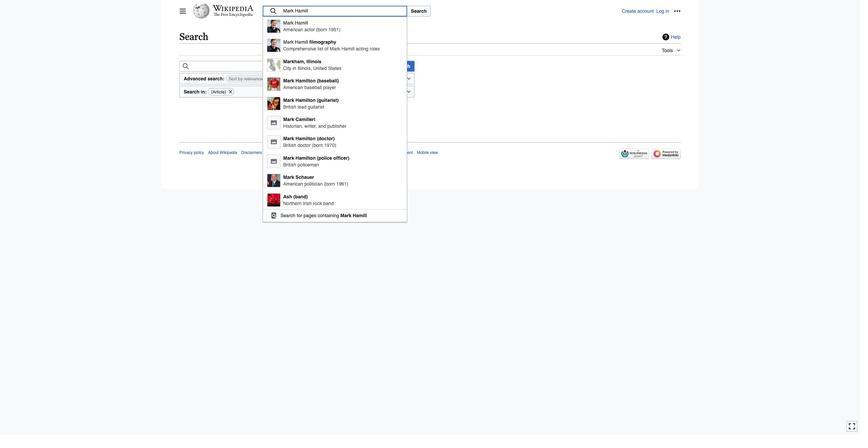 Task type: vqa. For each thing, say whether or not it's contained in the screenshot.
Remove 'icon'
yes



Task type: locate. For each thing, give the bounding box(es) containing it.
menu image
[[180, 8, 186, 14]]

wikimedia foundation image
[[620, 149, 650, 159]]

personal tools navigation
[[622, 6, 683, 16]]

footer
[[180, 142, 681, 161]]

None search field
[[263, 6, 622, 222]]

remove image
[[228, 88, 233, 95]]

wikipedia image
[[213, 5, 254, 11]]

the free encyclopedia image
[[214, 13, 253, 17]]

None search field
[[180, 61, 391, 72]]

search results list box
[[263, 17, 407, 221]]

main content
[[177, 30, 684, 110]]



Task type: describe. For each thing, give the bounding box(es) containing it.
log in and more options image
[[675, 8, 681, 14]]

Search Wikipedia search field
[[263, 6, 408, 16]]

fullscreen image
[[849, 423, 856, 430]]

powered by mediawiki image
[[652, 149, 681, 159]]



